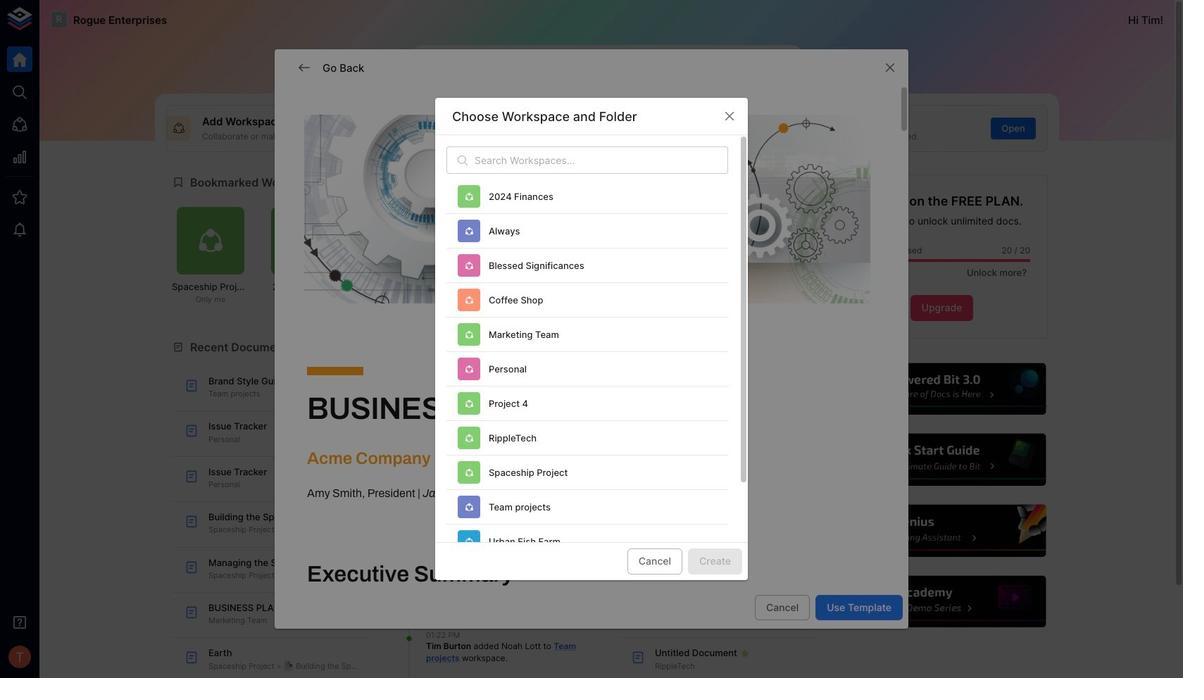 Task type: describe. For each thing, give the bounding box(es) containing it.
1 help image from the top
[[836, 361, 1048, 417]]

3 help image from the top
[[836, 503, 1048, 559]]

2 help image from the top
[[836, 432, 1048, 488]]



Task type: locate. For each thing, give the bounding box(es) containing it.
dialog
[[275, 50, 908, 678], [435, 98, 748, 600]]

help image
[[836, 361, 1048, 417], [836, 432, 1048, 488], [836, 503, 1048, 559], [836, 574, 1048, 630]]

Search Workspaces... text field
[[475, 147, 728, 174]]

4 help image from the top
[[836, 574, 1048, 630]]



Task type: vqa. For each thing, say whether or not it's contained in the screenshot.
third the help 'image' from the top
yes



